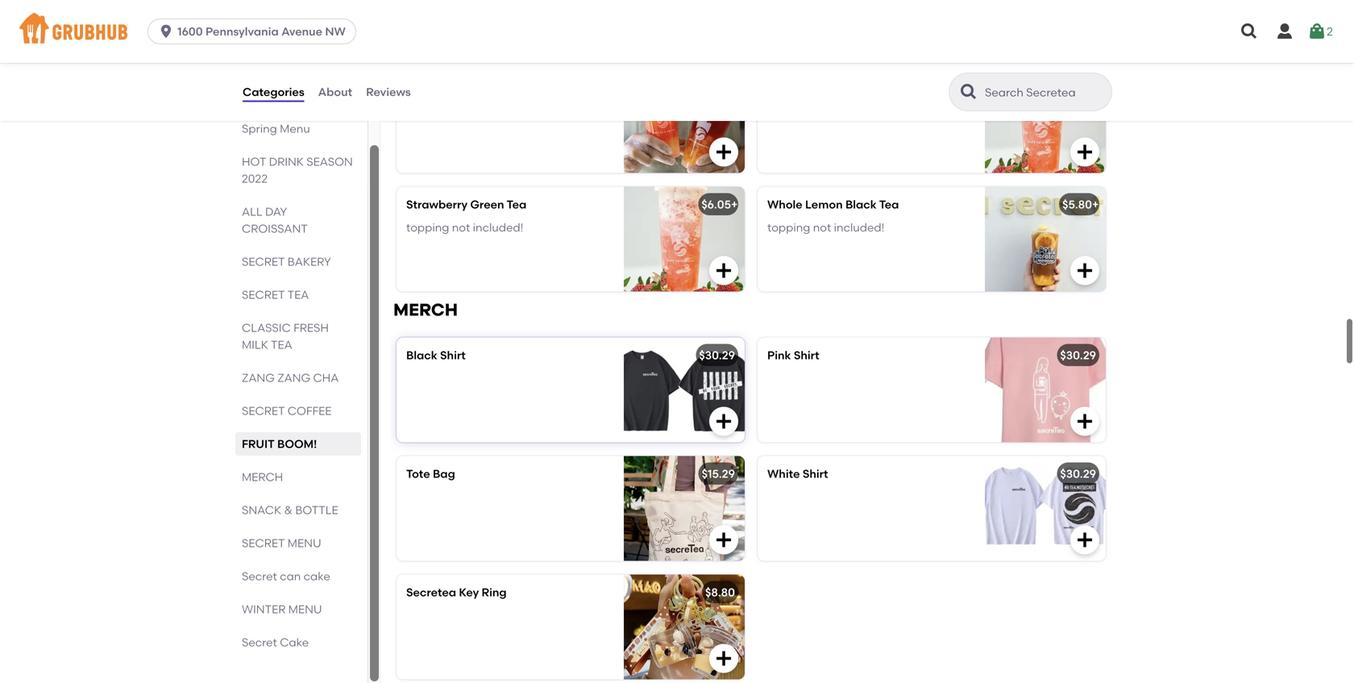 Task type: locate. For each thing, give the bounding box(es) containing it.
1 included! from the left
[[473, 220, 524, 234]]

not for green
[[452, 220, 470, 234]]

2 topping from the left
[[768, 220, 811, 234]]

topping not included!
[[406, 220, 524, 234], [768, 220, 885, 234]]

0 horizontal spatial +
[[732, 198, 738, 211]]

pineapple
[[406, 79, 463, 93]]

merch up black shirt
[[394, 300, 458, 320]]

2 + from the left
[[1093, 198, 1100, 211]]

topping for strawberry
[[406, 220, 450, 234]]

1 secret from the top
[[242, 255, 285, 269]]

Search Secretea search field
[[984, 85, 1107, 100]]

svg image for secretea key ring image
[[715, 649, 734, 668]]

pineapple matcha image
[[986, 68, 1107, 173]]

included!
[[473, 220, 524, 234], [834, 220, 885, 234]]

shirt for black shirt
[[440, 348, 466, 362]]

1 topping not included! from the left
[[406, 220, 524, 234]]

cake
[[280, 636, 309, 649]]

1 topping from the left
[[406, 220, 450, 234]]

topping not included! for lemon
[[768, 220, 885, 234]]

included! down whole lemon black tea
[[834, 220, 885, 234]]

secret left "can"
[[242, 569, 277, 583]]

secret for secret cake
[[242, 636, 277, 649]]

strawberry green tea
[[406, 198, 527, 211]]

merch
[[394, 300, 458, 320], [242, 470, 283, 484]]

topping
[[406, 220, 450, 234], [768, 220, 811, 234]]

2022
[[242, 172, 268, 186]]

about
[[318, 85, 353, 99]]

black
[[846, 198, 877, 211], [406, 348, 438, 362]]

svg image for 'white shirt' image
[[1076, 530, 1095, 550]]

secret down winter
[[242, 636, 277, 649]]

strawberry green tea image
[[624, 187, 745, 292]]

1600
[[178, 25, 203, 38]]

white shirt
[[768, 467, 829, 481]]

1 vertical spatial menu
[[289, 602, 322, 616]]

$5.80 inside $5.80 "button"
[[1063, 79, 1093, 93]]

1 horizontal spatial topping
[[768, 220, 811, 234]]

svg image for black shirt image
[[715, 412, 734, 431]]

1 horizontal spatial +
[[1093, 198, 1100, 211]]

$5.80 +
[[1063, 198, 1100, 211]]

1 vertical spatial black
[[406, 348, 438, 362]]

1 + from the left
[[732, 198, 738, 211]]

&
[[284, 503, 293, 517]]

secret
[[242, 569, 277, 583], [242, 636, 277, 649]]

pennsylvania
[[206, 25, 279, 38]]

$5.80 for $5.80
[[1063, 79, 1093, 93]]

merch up "snack"
[[242, 470, 283, 484]]

tea inside pineapple hawaii ice tea button
[[527, 79, 547, 93]]

0 horizontal spatial included!
[[473, 220, 524, 234]]

topping not included! for green
[[406, 220, 524, 234]]

svg image
[[1276, 22, 1295, 41], [715, 142, 734, 162], [1076, 261, 1095, 280], [1076, 412, 1095, 431]]

1 horizontal spatial merch
[[394, 300, 458, 320]]

whole lemon black tea image
[[986, 187, 1107, 292]]

topping down whole
[[768, 220, 811, 234]]

tea right the 'lemon'
[[880, 198, 900, 211]]

all day croissant
[[242, 205, 308, 236]]

tea
[[527, 79, 547, 93], [507, 198, 527, 211], [880, 198, 900, 211]]

2 button
[[1308, 17, 1334, 46]]

1 $5.80 from the top
[[1063, 79, 1093, 93]]

secret down croissant
[[242, 255, 285, 269]]

1 horizontal spatial black
[[846, 198, 877, 211]]

white
[[768, 467, 800, 481]]

1 vertical spatial $5.80
[[1063, 198, 1093, 211]]

2 included! from the left
[[834, 220, 885, 234]]

0 horizontal spatial topping
[[406, 220, 450, 234]]

0 horizontal spatial zang
[[242, 371, 275, 385]]

$15.29
[[702, 467, 736, 481]]

can
[[280, 569, 301, 583]]

2 not from the left
[[814, 220, 832, 234]]

+ for $6.05
[[732, 198, 738, 211]]

1 not from the left
[[452, 220, 470, 234]]

tea inside classic fresh milk tea
[[271, 338, 293, 352]]

1 vertical spatial secret
[[242, 636, 277, 649]]

1 horizontal spatial topping not included!
[[768, 220, 885, 234]]

2
[[1328, 24, 1334, 38]]

tea down bakery
[[288, 288, 309, 302]]

zang down 'milk' on the left of the page
[[242, 371, 275, 385]]

classic fresh milk tea
[[242, 321, 329, 352]]

menu
[[280, 122, 310, 135]]

secretea
[[406, 586, 457, 599]]

tea down classic
[[271, 338, 293, 352]]

secret up fruit in the left bottom of the page
[[242, 404, 285, 418]]

zang zang cha
[[242, 371, 339, 385]]

not
[[452, 220, 470, 234], [814, 220, 832, 234]]

tea right ice
[[527, 79, 547, 93]]

svg image for strawberry green tea image at top
[[715, 261, 734, 280]]

zang left "cha"
[[278, 371, 311, 385]]

zang
[[242, 371, 275, 385], [278, 371, 311, 385]]

$30.29 for $15.29
[[1061, 467, 1097, 481]]

ice
[[507, 79, 524, 93]]

2 secret from the top
[[242, 288, 285, 302]]

tea right green
[[507, 198, 527, 211]]

topping not included! down strawberry green tea at the top left
[[406, 220, 524, 234]]

$30.29
[[700, 348, 736, 362], [1061, 348, 1097, 362], [1061, 467, 1097, 481]]

2 $5.80 from the top
[[1063, 198, 1093, 211]]

1 horizontal spatial included!
[[834, 220, 885, 234]]

ring
[[482, 586, 507, 599]]

not down strawberry green tea at the top left
[[452, 220, 470, 234]]

1 horizontal spatial not
[[814, 220, 832, 234]]

secret menu
[[242, 536, 321, 550]]

shirt
[[440, 348, 466, 362], [794, 348, 820, 362], [803, 467, 829, 481]]

2 secret from the top
[[242, 636, 277, 649]]

0 horizontal spatial not
[[452, 220, 470, 234]]

secret down "snack"
[[242, 536, 285, 550]]

season
[[307, 155, 353, 169]]

hot drink season 2022
[[242, 155, 353, 186]]

0 vertical spatial secret
[[242, 569, 277, 583]]

secret up classic
[[242, 288, 285, 302]]

0 vertical spatial menu
[[288, 536, 321, 550]]

0 horizontal spatial topping not included!
[[406, 220, 524, 234]]

4 secret from the top
[[242, 536, 285, 550]]

main navigation navigation
[[0, 0, 1355, 63]]

+
[[732, 198, 738, 211], [1093, 198, 1100, 211]]

secret
[[242, 255, 285, 269], [242, 288, 285, 302], [242, 404, 285, 418], [242, 536, 285, 550]]

topping not included! down the 'lemon'
[[768, 220, 885, 234]]

winter menu
[[242, 602, 322, 616]]

all
[[242, 205, 263, 219]]

secret for secret coffee
[[242, 404, 285, 418]]

lemon
[[806, 198, 843, 211]]

spring
[[242, 122, 277, 135]]

topping down 'strawberry'
[[406, 220, 450, 234]]

not down the 'lemon'
[[814, 220, 832, 234]]

included! down green
[[473, 220, 524, 234]]

menu down bottle
[[288, 536, 321, 550]]

1 zang from the left
[[242, 371, 275, 385]]

spring menu
[[242, 122, 310, 135]]

svg image for the tote bag image
[[715, 530, 734, 550]]

shirt for pink shirt
[[794, 348, 820, 362]]

pineapple hawaii ice tea
[[406, 79, 547, 93]]

included! for black
[[834, 220, 885, 234]]

1 vertical spatial tea
[[271, 338, 293, 352]]

1 vertical spatial merch
[[242, 470, 283, 484]]

svg image
[[1240, 22, 1260, 41], [1308, 22, 1328, 41], [158, 23, 174, 40], [1076, 142, 1095, 162], [715, 261, 734, 280], [715, 412, 734, 431], [715, 530, 734, 550], [1076, 530, 1095, 550], [715, 649, 734, 668]]

$5.80 for $5.80 +
[[1063, 198, 1093, 211]]

tea for whole lemon black tea
[[880, 198, 900, 211]]

1 horizontal spatial zang
[[278, 371, 311, 385]]

black shirt
[[406, 348, 466, 362]]

0 vertical spatial $5.80
[[1063, 79, 1093, 93]]

3 secret from the top
[[242, 404, 285, 418]]

+ for $5.80
[[1093, 198, 1100, 211]]

menu
[[288, 536, 321, 550], [289, 602, 322, 616]]

reviews
[[366, 85, 411, 99]]

menu up cake
[[289, 602, 322, 616]]

$5.80
[[1063, 79, 1093, 93], [1063, 198, 1093, 211]]

fruit
[[242, 437, 275, 451]]

0 horizontal spatial black
[[406, 348, 438, 362]]

1 secret from the top
[[242, 569, 277, 583]]

2 topping not included! from the left
[[768, 220, 885, 234]]

tea
[[288, 288, 309, 302], [271, 338, 293, 352]]



Task type: describe. For each thing, give the bounding box(es) containing it.
svg image inside 1600 pennsylvania avenue nw button
[[158, 23, 174, 40]]

pink shirt
[[768, 348, 820, 362]]

secret for secret tea
[[242, 288, 285, 302]]

strawberry
[[406, 198, 468, 211]]

$8.80
[[706, 586, 736, 599]]

secretea key ring image
[[624, 575, 745, 680]]

secret tea
[[242, 288, 309, 302]]

$30.29 for $30.29
[[1061, 348, 1097, 362]]

secretea key ring
[[406, 586, 507, 599]]

secret bakery
[[242, 255, 331, 269]]

day
[[265, 205, 287, 219]]

search icon image
[[960, 82, 979, 102]]

white shirt image
[[986, 456, 1107, 561]]

secret can cake
[[242, 569, 330, 583]]

snack & bottle
[[242, 503, 338, 517]]

coffee
[[288, 404, 332, 418]]

winter
[[242, 602, 286, 616]]

secret coffee
[[242, 404, 332, 418]]

cake
[[304, 569, 330, 583]]

$6.05
[[702, 198, 732, 211]]

classic
[[242, 321, 291, 335]]

milk
[[242, 338, 268, 352]]

cha
[[313, 371, 339, 385]]

avenue
[[282, 25, 323, 38]]

whole lemon black tea
[[768, 198, 900, 211]]

$5.80 button
[[758, 68, 1107, 173]]

croissant
[[242, 222, 308, 236]]

shirt for white shirt
[[803, 467, 829, 481]]

secret for secret can cake
[[242, 569, 277, 583]]

pink
[[768, 348, 792, 362]]

0 vertical spatial tea
[[288, 288, 309, 302]]

snack
[[242, 503, 282, 517]]

hawaii
[[466, 79, 504, 93]]

tote bag
[[406, 467, 455, 481]]

0 vertical spatial merch
[[394, 300, 458, 320]]

$6.05 +
[[702, 198, 738, 211]]

topping for whole
[[768, 220, 811, 234]]

secret for secret menu
[[242, 536, 285, 550]]

key
[[459, 586, 479, 599]]

bottle
[[296, 503, 338, 517]]

drink
[[269, 155, 304, 169]]

nw
[[325, 25, 346, 38]]

secret for secret bakery
[[242, 255, 285, 269]]

boom!
[[277, 437, 317, 451]]

about button
[[318, 63, 353, 121]]

1600 pennsylvania avenue nw button
[[148, 19, 363, 44]]

whole
[[768, 198, 803, 211]]

svg image inside main navigation "navigation"
[[1276, 22, 1295, 41]]

svg image for the pineapple matcha image
[[1076, 142, 1095, 162]]

svg image for the whole lemon black tea image
[[1076, 261, 1095, 280]]

svg image for pineapple hawaii ice tea image
[[715, 142, 734, 162]]

svg image for "pink shirt" image
[[1076, 412, 1095, 431]]

0 horizontal spatial merch
[[242, 470, 283, 484]]

reviews button
[[365, 63, 412, 121]]

svg image inside 2 button
[[1308, 22, 1328, 41]]

categories button
[[242, 63, 305, 121]]

tote
[[406, 467, 430, 481]]

hot
[[242, 155, 266, 169]]

included! for tea
[[473, 220, 524, 234]]

pink shirt image
[[986, 338, 1107, 442]]

pineapple hawaii ice tea button
[[397, 68, 745, 173]]

menu for secret menu
[[288, 536, 321, 550]]

0 vertical spatial black
[[846, 198, 877, 211]]

pineapple hawaii ice tea image
[[624, 68, 745, 173]]

2 zang from the left
[[278, 371, 311, 385]]

menu for winter menu
[[289, 602, 322, 616]]

bag
[[433, 467, 455, 481]]

bakery
[[288, 255, 331, 269]]

secret cake
[[242, 636, 309, 649]]

fresh
[[294, 321, 329, 335]]

tea for pineapple hawaii ice tea
[[527, 79, 547, 93]]

black shirt image
[[624, 338, 745, 442]]

fruit boom!
[[242, 437, 317, 451]]

1600 pennsylvania avenue nw
[[178, 25, 346, 38]]

not for lemon
[[814, 220, 832, 234]]

tote bag image
[[624, 456, 745, 561]]

green
[[471, 198, 504, 211]]

categories
[[243, 85, 305, 99]]



Task type: vqa. For each thing, say whether or not it's contained in the screenshot.
HAVE
no



